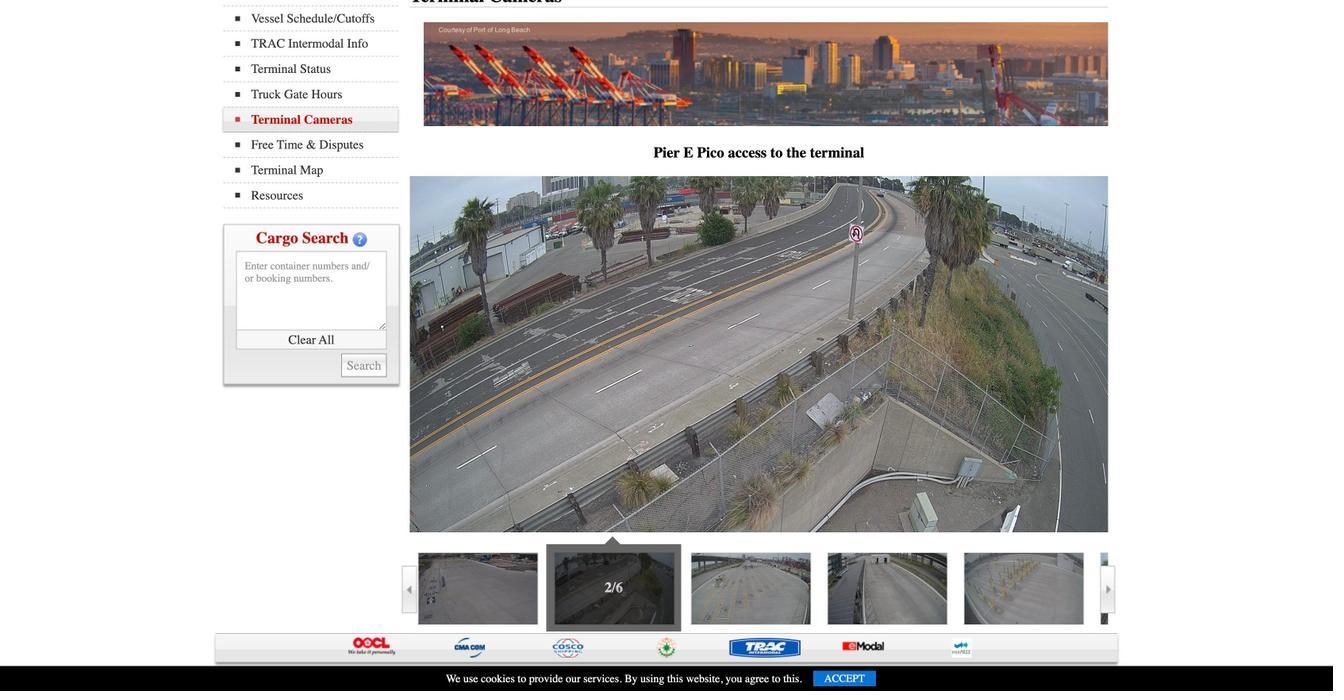 Task type: vqa. For each thing, say whether or not it's contained in the screenshot.
Enter container numbers and/ or booking numbers. text field
yes



Task type: locate. For each thing, give the bounding box(es) containing it.
Enter container numbers and/ or booking numbers.  text field
[[236, 251, 387, 331]]

None submit
[[341, 354, 387, 378]]

menu bar
[[223, 0, 406, 209]]



